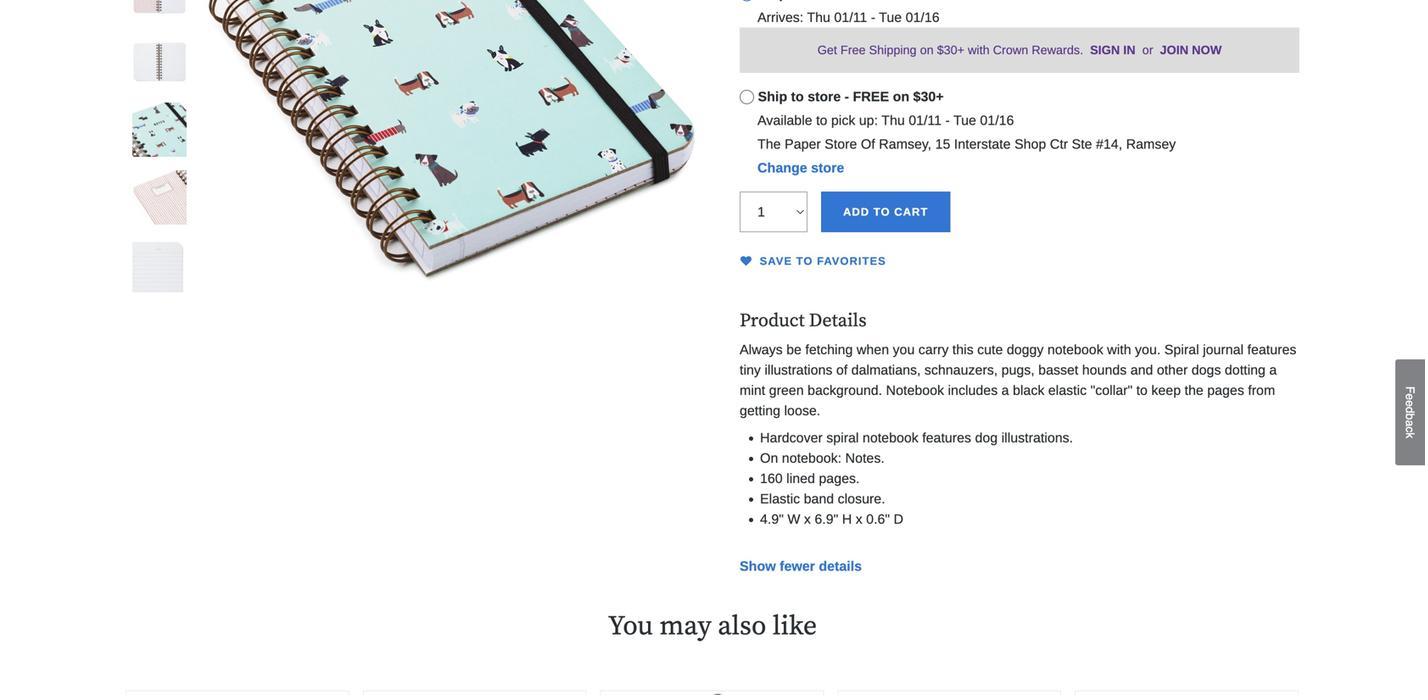 Task type: vqa. For each thing, say whether or not it's contained in the screenshot.
'Main menu.' menu bar
no



Task type: locate. For each thing, give the bounding box(es) containing it.
1 vertical spatial tue
[[954, 113, 977, 128]]

1 horizontal spatial tue
[[954, 113, 977, 128]]

01/11
[[834, 10, 867, 25], [909, 113, 942, 128]]

add to cart button
[[821, 192, 951, 233]]

features left dog
[[923, 431, 972, 446]]

0 horizontal spatial notebook
[[863, 431, 919, 446]]

store up pick
[[808, 89, 841, 105]]

hounds
[[1083, 363, 1127, 378]]

0 horizontal spatial features
[[923, 431, 972, 446]]

- for free
[[845, 89, 849, 105]]

1 vertical spatial thu
[[882, 113, 905, 128]]

and
[[1131, 363, 1154, 378]]

2 vertical spatial a
[[1404, 420, 1418, 427]]

thu right up:
[[882, 113, 905, 128]]

thu up get on the top
[[807, 10, 831, 25]]

with left crown
[[968, 43, 990, 57]]

h
[[842, 512, 852, 527]]

shipping
[[869, 43, 917, 57]]

tue up shipping
[[879, 10, 902, 25]]

wellness journal spiral notebook, image
[[126, 692, 349, 696], [126, 692, 349, 696]]

1 horizontal spatial article
[[363, 691, 587, 696]]

01/11 up 15
[[909, 113, 942, 128]]

turquoise faux leather notebook with pen, image
[[839, 692, 1061, 696], [839, 692, 1061, 696]]

1 horizontal spatial features
[[1248, 342, 1297, 358]]

- up shipping
[[871, 10, 876, 25]]

dalmatians,
[[852, 363, 921, 378]]

features inside hardcover spiral notebook features dog illustrations. on notebook: notes. 160 lined pages. elastic band closure. 4.9" w x 6.9" h x 0.6" d
[[923, 431, 972, 446]]

1 e from the top
[[1404, 394, 1418, 401]]

notebook up notes.
[[863, 431, 919, 446]]

01/16 up shipping
[[906, 10, 940, 25]]

01/16 up "interstate"
[[980, 113, 1014, 128]]

ctr
[[1050, 137, 1068, 152]]

features up "dotting"
[[1248, 342, 1297, 358]]

to down and on the right bottom
[[1137, 383, 1148, 398]]

pages
[[1208, 383, 1245, 398]]

0 horizontal spatial x
[[804, 512, 811, 527]]

2 article from the left
[[363, 691, 587, 696]]

2 horizontal spatial a
[[1404, 420, 1418, 427]]

tue up "interstate"
[[954, 113, 977, 128]]

x right h in the right bottom of the page
[[856, 512, 863, 527]]

e up d
[[1404, 394, 1418, 401]]

0 horizontal spatial thu
[[807, 10, 831, 25]]

01/11 up the free
[[834, 10, 867, 25]]

0 vertical spatial store
[[808, 89, 841, 105]]

carry
[[919, 342, 949, 358]]

1 vertical spatial $30+
[[914, 89, 944, 105]]

1 article from the left
[[126, 691, 349, 696]]

thu
[[807, 10, 831, 25], [882, 113, 905, 128]]

rewards.
[[1032, 43, 1084, 57]]

features inside always be fetching when you carry this cute doggy notebook with you. spiral journal features tiny illustrations of dalmatians, schnauzers, pugs, basset hounds and other dogs dotting a mint green background. notebook includes a black elastic "collar" to keep the pages from getting loose.
[[1248, 342, 1297, 358]]

grey chambray dear self pencils notebook, image
[[601, 692, 823, 696], [601, 692, 823, 696]]

2 e from the top
[[1404, 401, 1418, 407]]

2 horizontal spatial article
[[1075, 691, 1299, 696]]

arrives: thu 01/11 - tue 01/16
[[758, 10, 940, 25]]

1 horizontal spatial with
[[1108, 342, 1132, 358]]

1 vertical spatial on
[[893, 89, 910, 105]]

lined
[[787, 471, 815, 487]]

you
[[608, 610, 653, 644]]

$30+ right shipping
[[937, 43, 965, 57]]

1 vertical spatial 01/11
[[909, 113, 942, 128]]

on right the free
[[893, 89, 910, 105]]

notebook up basset at the bottom of page
[[1048, 342, 1104, 358]]

interstate
[[954, 137, 1011, 152]]

4.9"
[[760, 512, 784, 527]]

-
[[871, 10, 876, 25], [845, 89, 849, 105], [946, 113, 950, 128]]

save
[[760, 255, 793, 268]]

0 vertical spatial notebook
[[1048, 342, 1104, 358]]

0 vertical spatial on
[[920, 43, 934, 57]]

1 vertical spatial features
[[923, 431, 972, 446]]

- for tue
[[871, 10, 876, 25]]

spiral
[[827, 431, 859, 446]]

1 vertical spatial -
[[845, 89, 849, 105]]

0 vertical spatial tue
[[879, 10, 902, 25]]

you may also like
[[608, 610, 817, 644]]

cart
[[895, 206, 929, 219]]

x right w
[[804, 512, 811, 527]]

c
[[1404, 427, 1418, 433]]

to inside always be fetching when you carry this cute doggy notebook with you. spiral journal features tiny illustrations of dalmatians, schnauzers, pugs, basset hounds and other dogs dotting a mint green background. notebook includes a black elastic "collar" to keep the pages from getting loose.
[[1137, 383, 1148, 398]]

None radio
[[740, 90, 754, 105]]

a left black
[[1002, 383, 1009, 398]]

save to favorites link
[[740, 250, 887, 277]]

with up hounds
[[1108, 342, 1132, 358]]

1 horizontal spatial thu
[[882, 113, 905, 128]]

schnauzers,
[[925, 363, 998, 378]]

product details
[[740, 310, 867, 333]]

0 vertical spatial features
[[1248, 342, 1297, 358]]

1 horizontal spatial 01/11
[[909, 113, 942, 128]]

of
[[837, 363, 848, 378]]

d
[[894, 512, 904, 527]]

1 horizontal spatial a
[[1270, 363, 1277, 378]]

little doggies spiral notebook image
[[132, 0, 187, 21], [200, 0, 706, 337], [132, 35, 187, 89], [132, 103, 187, 157], [132, 171, 187, 225], [132, 238, 187, 293]]

- up 15
[[946, 113, 950, 128]]

on
[[760, 451, 778, 466]]

mint
[[740, 383, 766, 398]]

features
[[1248, 342, 1297, 358], [923, 431, 972, 446]]

little world changers™ the power of being me prompted journal with stickers, image
[[1076, 692, 1298, 696], [1076, 692, 1298, 696]]

dogs
[[1192, 363, 1221, 378]]

1 vertical spatial a
[[1002, 383, 1009, 398]]

2 vertical spatial -
[[946, 113, 950, 128]]

in
[[1124, 43, 1136, 57]]

0 horizontal spatial on
[[893, 89, 910, 105]]

article
[[126, 691, 349, 696], [363, 691, 587, 696], [1075, 691, 1299, 696]]

$30+ up 15
[[914, 89, 944, 105]]

$30+
[[937, 43, 965, 57], [914, 89, 944, 105]]

when
[[857, 342, 889, 358]]

this
[[953, 342, 974, 358]]

none radio inside "product details" region
[[740, 90, 754, 105]]

- up pick
[[845, 89, 849, 105]]

may
[[660, 610, 712, 644]]

0 vertical spatial a
[[1270, 363, 1277, 378]]

free
[[841, 43, 866, 57]]

like
[[773, 610, 817, 644]]

notebook inside hardcover spiral notebook features dog illustrations. on notebook: notes. 160 lined pages. elastic band closure. 4.9" w x 6.9" h x 0.6" d
[[863, 431, 919, 446]]

on right shipping
[[920, 43, 934, 57]]

0 horizontal spatial 01/11
[[834, 10, 867, 25]]

1 horizontal spatial x
[[856, 512, 863, 527]]

0 vertical spatial 01/16
[[906, 10, 940, 25]]

on
[[920, 43, 934, 57], [893, 89, 910, 105]]

0 horizontal spatial with
[[968, 43, 990, 57]]

1 vertical spatial 01/16
[[980, 113, 1014, 128]]

w
[[788, 512, 801, 527]]

pages.
[[819, 471, 860, 487]]

store down store
[[811, 161, 845, 176]]

notebook
[[1048, 342, 1104, 358], [863, 431, 919, 446]]

0 horizontal spatial a
[[1002, 383, 1009, 398]]

show fewer details
[[740, 559, 862, 575]]

notes.
[[846, 451, 885, 466]]

the
[[758, 137, 781, 152]]

tue inside ship to store - free on $30+ available to pick up: thu 01/11 - tue 01/16 the paper store of ramsey, 15 interstate shop ctr ste #14, ramsey change store
[[954, 113, 977, 128]]

0 horizontal spatial -
[[845, 89, 849, 105]]

a
[[1270, 363, 1277, 378], [1002, 383, 1009, 398], [1404, 420, 1418, 427]]

loose.
[[784, 404, 821, 419]]

e up b
[[1404, 401, 1418, 407]]

0 vertical spatial -
[[871, 10, 876, 25]]

0 horizontal spatial tue
[[879, 10, 902, 25]]

up:
[[859, 113, 878, 128]]

#14,
[[1096, 137, 1123, 152]]

a up from
[[1270, 363, 1277, 378]]

1 horizontal spatial -
[[871, 10, 876, 25]]

0 horizontal spatial article
[[126, 691, 349, 696]]

ste
[[1072, 137, 1093, 152]]

peanuts® snoopy and woodstock faux leather notebook, image
[[364, 692, 586, 696], [364, 692, 586, 696]]

sign
[[1090, 43, 1120, 57]]

tue
[[879, 10, 902, 25], [954, 113, 977, 128]]

paper
[[785, 137, 821, 152]]

e
[[1404, 394, 1418, 401], [1404, 401, 1418, 407]]

a up the k
[[1404, 420, 1418, 427]]

1 horizontal spatial 01/16
[[980, 113, 1014, 128]]

1 horizontal spatial notebook
[[1048, 342, 1104, 358]]

1 vertical spatial with
[[1108, 342, 1132, 358]]

0.6"
[[867, 512, 890, 527]]

1 vertical spatial notebook
[[863, 431, 919, 446]]

add
[[843, 206, 870, 219]]

product
[[740, 310, 805, 333]]



Task type: describe. For each thing, give the bounding box(es) containing it.
show fewer details button
[[740, 559, 862, 575]]

also
[[718, 610, 767, 644]]

hardcover spiral notebook features dog illustrations. on notebook: notes. 160 lined pages. elastic band closure. 4.9" w x 6.9" h x 0.6" d
[[760, 431, 1074, 527]]

elastic
[[1049, 383, 1087, 398]]

with inside always be fetching when you carry this cute doggy notebook with you. spiral journal features tiny illustrations of dalmatians, schnauzers, pugs, basset hounds and other dogs dotting a mint green background. notebook includes a black elastic "collar" to keep the pages from getting loose.
[[1108, 342, 1132, 358]]

band
[[804, 492, 834, 507]]

doggy
[[1007, 342, 1044, 358]]

elastic
[[760, 492, 800, 507]]

2 x from the left
[[856, 512, 863, 527]]

"collar"
[[1091, 383, 1133, 398]]

details
[[819, 559, 862, 575]]

on inside ship to store - free on $30+ available to pick up: thu 01/11 - tue 01/16 the paper store of ramsey, 15 interstate shop ctr ste #14, ramsey change store
[[893, 89, 910, 105]]

cute
[[978, 342, 1003, 358]]

160
[[760, 471, 783, 487]]

notebook:
[[782, 451, 842, 466]]

you
[[893, 342, 915, 358]]

be
[[787, 342, 802, 358]]

pick
[[831, 113, 856, 128]]

show
[[740, 559, 776, 575]]

of
[[861, 137, 876, 152]]

to
[[874, 206, 891, 219]]

available
[[758, 113, 813, 128]]

join
[[1160, 43, 1189, 57]]

get
[[818, 43, 837, 57]]

notebook
[[886, 383, 944, 398]]

f
[[1404, 387, 1418, 394]]

closure.
[[838, 492, 886, 507]]

0 vertical spatial with
[[968, 43, 990, 57]]

free
[[853, 89, 889, 105]]

always
[[740, 342, 783, 358]]

a inside "button"
[[1404, 420, 1418, 427]]

from
[[1248, 383, 1276, 398]]

illustrations
[[765, 363, 833, 378]]

0 horizontal spatial 01/16
[[906, 10, 940, 25]]

01/16 inside ship to store - free on $30+ available to pick up: thu 01/11 - tue 01/16 the paper store of ramsey, 15 interstate shop ctr ste #14, ramsey change store
[[980, 113, 1014, 128]]

to left pick
[[816, 113, 828, 128]]

01/11 inside ship to store - free on $30+ available to pick up: thu 01/11 - tue 01/16 the paper store of ramsey, 15 interstate shop ctr ste #14, ramsey change store
[[909, 113, 942, 128]]

ramsey
[[1127, 137, 1176, 152]]

hardcover
[[760, 431, 823, 446]]

favorites
[[817, 255, 887, 268]]

includes
[[948, 383, 998, 398]]

1 horizontal spatial on
[[920, 43, 934, 57]]

d
[[1404, 407, 1418, 414]]

add to cart
[[843, 206, 929, 219]]

tiny
[[740, 363, 761, 378]]

b
[[1404, 414, 1418, 420]]

0 vertical spatial 01/11
[[834, 10, 867, 25]]

1 x from the left
[[804, 512, 811, 527]]

the
[[1185, 383, 1204, 398]]

getting
[[740, 404, 781, 419]]

crown
[[993, 43, 1029, 57]]

0 vertical spatial $30+
[[937, 43, 965, 57]]

store
[[825, 137, 857, 152]]

get free shipping on $30+ with crown rewards. sign in or join now
[[818, 43, 1222, 57]]

now
[[1192, 43, 1222, 57]]

always be fetching when you carry this cute doggy notebook with you. spiral journal features tiny illustrations of dalmatians, schnauzers, pugs, basset hounds and other dogs dotting a mint green background. notebook includes a black elastic "collar" to keep the pages from getting loose.
[[740, 342, 1297, 419]]

arrives:
[[758, 10, 804, 25]]

black
[[1013, 383, 1045, 398]]

dotting
[[1225, 363, 1266, 378]]

ship to store - free on $30+ available to pick up: thu 01/11 - tue 01/16 the paper store of ramsey, 15 interstate shop ctr ste #14, ramsey change store
[[758, 89, 1176, 176]]

or
[[1143, 43, 1154, 57]]

change store button
[[740, 158, 845, 178]]

illustrations.
[[1002, 431, 1074, 446]]

f e e d b a c k button
[[1396, 360, 1426, 466]]

$30+ inside ship to store - free on $30+ available to pick up: thu 01/11 - tue 01/16 the paper store of ramsey, 15 interstate shop ctr ste #14, ramsey change store
[[914, 89, 944, 105]]

keep
[[1152, 383, 1181, 398]]

product details region
[[126, 0, 1300, 584]]

3 article from the left
[[1075, 691, 1299, 696]]

6.9"
[[815, 512, 839, 527]]

change
[[758, 161, 808, 176]]

thu inside ship to store - free on $30+ available to pick up: thu 01/11 - tue 01/16 the paper store of ramsey, 15 interstate shop ctr ste #14, ramsey change store
[[882, 113, 905, 128]]

sign in link
[[1090, 43, 1136, 57]]

2 horizontal spatial -
[[946, 113, 950, 128]]

shop
[[1015, 137, 1047, 152]]

dog
[[975, 431, 998, 446]]

to right ship
[[791, 89, 804, 105]]

0 vertical spatial thu
[[807, 10, 831, 25]]

details
[[809, 310, 867, 333]]

ship
[[758, 89, 788, 105]]

you.
[[1135, 342, 1161, 358]]

fewer
[[780, 559, 815, 575]]

join now link
[[1160, 43, 1222, 57]]

heart image
[[740, 256, 756, 267]]

ramsey,
[[879, 137, 932, 152]]

fetching
[[806, 342, 853, 358]]

save to favorites
[[756, 255, 887, 268]]

15
[[936, 137, 951, 152]]

pugs,
[[1002, 363, 1035, 378]]

f e e d b a c k
[[1404, 387, 1418, 439]]

notebook inside always be fetching when you carry this cute doggy notebook with you. spiral journal features tiny illustrations of dalmatians, schnauzers, pugs, basset hounds and other dogs dotting a mint green background. notebook includes a black elastic "collar" to keep the pages from getting loose.
[[1048, 342, 1104, 358]]

1 vertical spatial store
[[811, 161, 845, 176]]

to right save
[[797, 255, 813, 268]]



